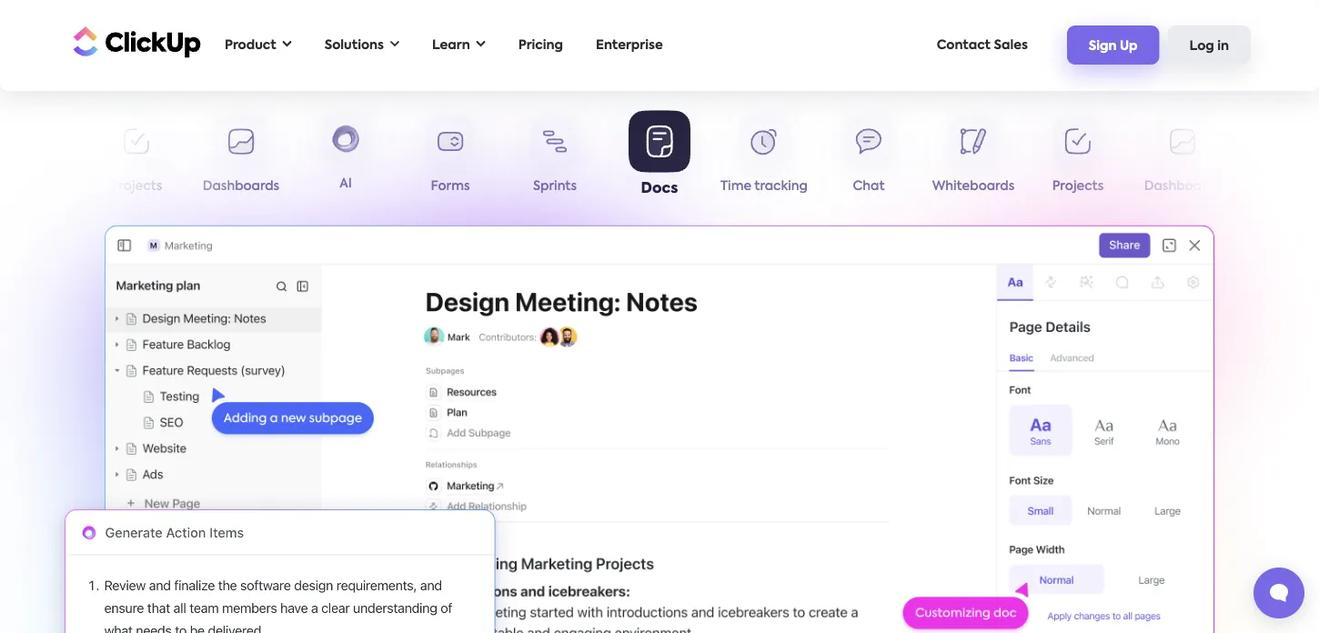 Task type: describe. For each thing, give the bounding box(es) containing it.
2 dashboards button from the left
[[1130, 116, 1235, 201]]

sign up
[[1089, 40, 1138, 52]]

log in link
[[1168, 26, 1251, 64]]

2 projects button from the left
[[1026, 116, 1130, 201]]

learn
[[432, 39, 470, 51]]

sales
[[994, 39, 1028, 51]]

pricing
[[518, 39, 563, 51]]

clickup image
[[68, 24, 201, 59]]

sign up button
[[1067, 26, 1160, 64]]

1 projects button from the left
[[84, 116, 189, 201]]

log in
[[1190, 40, 1229, 52]]

1 dashboards button from the left
[[189, 116, 293, 201]]

docs
[[641, 181, 678, 196]]

chat
[[853, 180, 885, 193]]

dashboards for second dashboards button from the left
[[1144, 180, 1221, 193]]

contact
[[937, 39, 991, 51]]

2 projects from the left
[[1052, 180, 1104, 193]]

docs button
[[607, 110, 712, 201]]

1 whiteboards from the left
[[0, 180, 73, 193]]

enterprise link
[[587, 26, 672, 64]]

contact sales link
[[928, 26, 1037, 64]]

in
[[1217, 40, 1229, 52]]

pricing link
[[509, 26, 572, 64]]

product button
[[216, 26, 301, 64]]

1 whiteboards button from the left
[[0, 116, 84, 201]]



Task type: vqa. For each thing, say whether or not it's contained in the screenshot.
first Whiteboards button from right
yes



Task type: locate. For each thing, give the bounding box(es) containing it.
product
[[225, 39, 276, 51]]

learn button
[[423, 26, 495, 64]]

log
[[1190, 40, 1214, 52]]

docs image
[[104, 225, 1215, 633], [41, 488, 519, 633]]

time
[[721, 180, 752, 193]]

ai button
[[293, 114, 398, 198]]

solutions button
[[315, 26, 408, 64]]

enterprise
[[596, 39, 663, 51]]

1 horizontal spatial whiteboards button
[[921, 116, 1026, 201]]

solutions
[[325, 39, 384, 51]]

0 horizontal spatial dashboards
[[203, 180, 279, 193]]

sprints button
[[503, 116, 607, 201]]

1 horizontal spatial projects
[[1052, 180, 1104, 193]]

time tracking button
[[712, 116, 817, 201]]

1 horizontal spatial whiteboards
[[932, 180, 1015, 193]]

dashboards button
[[189, 116, 293, 201], [1130, 116, 1235, 201]]

2 whiteboards button from the left
[[921, 116, 1026, 201]]

tracking
[[754, 180, 808, 193]]

0 horizontal spatial projects
[[111, 180, 162, 193]]

1 dashboards from the left
[[203, 180, 279, 193]]

0 horizontal spatial dashboards button
[[189, 116, 293, 201]]

0 horizontal spatial whiteboards
[[0, 180, 73, 193]]

2 dashboards from the left
[[1144, 180, 1221, 193]]

projects
[[111, 180, 162, 193], [1052, 180, 1104, 193]]

whiteboards button
[[0, 116, 84, 201], [921, 116, 1026, 201]]

sign
[[1089, 40, 1117, 52]]

ai
[[339, 177, 352, 190]]

1 horizontal spatial dashboards button
[[1130, 116, 1235, 201]]

whiteboards
[[0, 180, 73, 193], [932, 180, 1015, 193]]

time tracking
[[721, 180, 808, 193]]

projects button
[[84, 116, 189, 201], [1026, 116, 1130, 201]]

contact sales
[[937, 39, 1028, 51]]

dashboards for 2nd dashboards button from right
[[203, 180, 279, 193]]

0 horizontal spatial whiteboards button
[[0, 116, 84, 201]]

1 horizontal spatial projects button
[[1026, 116, 1130, 201]]

1 projects from the left
[[111, 180, 162, 193]]

forms button
[[398, 116, 503, 201]]

chat button
[[817, 116, 921, 201]]

sprints
[[533, 180, 577, 193]]

up
[[1120, 40, 1138, 52]]

2 whiteboards from the left
[[932, 180, 1015, 193]]

1 horizontal spatial dashboards
[[1144, 180, 1221, 193]]

forms
[[431, 180, 470, 193]]

0 horizontal spatial projects button
[[84, 116, 189, 201]]

dashboards
[[203, 180, 279, 193], [1144, 180, 1221, 193]]



